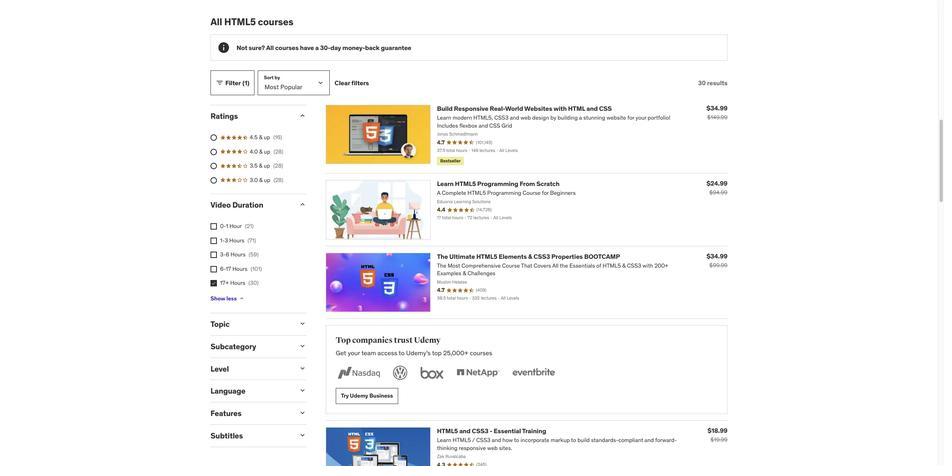 Task type: locate. For each thing, give the bounding box(es) containing it.
xsmall image
[[211, 238, 217, 244], [211, 266, 217, 273], [238, 295, 245, 302]]

1 vertical spatial (28)
[[273, 162, 283, 169]]

0 horizontal spatial and
[[459, 427, 471, 435]]

& for 4.0
[[259, 148, 263, 155]]

4 up from the top
[[264, 176, 270, 184]]

0 vertical spatial css3
[[534, 252, 550, 260]]

$34.99 up $99.99
[[707, 252, 728, 260]]

-
[[490, 427, 492, 435]]

$24.99 $94.99
[[707, 179, 728, 196]]

try
[[341, 392, 349, 400]]

3 xsmall image from the top
[[211, 280, 217, 287]]

1-3 hours (71)
[[220, 237, 256, 244]]

css3 left properties
[[534, 252, 550, 260]]

& right 4.5
[[259, 134, 262, 141]]

(16)
[[273, 134, 282, 141]]

30 results
[[698, 79, 728, 87]]

udemy inside top companies trust udemy get your team access to udemy's top 25,000+ courses
[[414, 335, 441, 345]]

1 $34.99 from the top
[[707, 104, 728, 112]]

0 vertical spatial all
[[211, 16, 222, 28]]

17+ hours (30)
[[220, 280, 259, 287]]

0 vertical spatial udemy
[[414, 335, 441, 345]]

all
[[211, 16, 222, 28], [266, 43, 274, 51]]

up right 4.0
[[264, 148, 270, 155]]

subcategory button
[[211, 342, 292, 351]]

2 vertical spatial (28)
[[274, 176, 283, 184]]

business
[[369, 392, 393, 400]]

level
[[211, 364, 229, 374]]

with
[[554, 105, 567, 113]]

xsmall image left 1-
[[211, 238, 217, 244]]

1 vertical spatial all
[[266, 43, 274, 51]]

2 small image from the top
[[299, 409, 307, 417]]

hours right 3
[[229, 237, 244, 244]]

small image for level
[[299, 365, 307, 373]]

and left - on the right of page
[[459, 427, 471, 435]]

(28) up 3.0 & up (28)
[[273, 162, 283, 169]]

udemy up udemy's
[[414, 335, 441, 345]]

html5
[[224, 16, 256, 28], [455, 180, 476, 188], [477, 252, 497, 260], [437, 427, 458, 435]]

css3
[[534, 252, 550, 260], [472, 427, 489, 435]]

0 vertical spatial small image
[[299, 342, 307, 350]]

responsive
[[454, 105, 489, 113]]

1 vertical spatial xsmall image
[[211, 266, 217, 273]]

xsmall image for 6-
[[211, 266, 217, 273]]

hours right 6
[[231, 251, 246, 258]]

6-
[[220, 265, 226, 273]]

0 horizontal spatial all
[[211, 16, 222, 28]]

level button
[[211, 364, 292, 374]]

1 up from the top
[[264, 134, 270, 141]]

small image for features
[[299, 409, 307, 417]]

xsmall image left the 3-
[[211, 252, 217, 258]]

hours right 17
[[232, 265, 248, 273]]

and left css
[[587, 105, 598, 113]]

0 vertical spatial xsmall image
[[211, 223, 217, 230]]

2 vertical spatial xsmall image
[[211, 280, 217, 287]]

video duration
[[211, 200, 263, 210]]

$34.99
[[707, 104, 728, 112], [707, 252, 728, 260]]

$34.99 for the ultimate html5 elements & css3 properties bootcamp
[[707, 252, 728, 260]]

& right 3.0
[[259, 176, 263, 184]]

1 horizontal spatial css3
[[534, 252, 550, 260]]

1 vertical spatial xsmall image
[[211, 252, 217, 258]]

4.0
[[250, 148, 258, 155]]

small image
[[299, 342, 307, 350], [299, 409, 307, 417], [299, 432, 307, 440]]

1 horizontal spatial all
[[266, 43, 274, 51]]

up right 3.5
[[264, 162, 270, 169]]

css
[[599, 105, 612, 113]]

access
[[378, 349, 397, 357]]

0 vertical spatial (28)
[[274, 148, 283, 155]]

(28)
[[274, 148, 283, 155], [273, 162, 283, 169], [274, 176, 283, 184]]

courses up sure?
[[258, 16, 293, 28]]

xsmall image left 6-
[[211, 266, 217, 273]]

$34.99 up $149.99 on the top of page
[[707, 104, 728, 112]]

hours
[[229, 237, 244, 244], [231, 251, 246, 258], [232, 265, 248, 273], [230, 280, 245, 287]]

up for 4.0 & up
[[264, 148, 270, 155]]

top
[[336, 335, 351, 345]]

2 xsmall image from the top
[[211, 252, 217, 258]]

udemy right try
[[350, 392, 368, 400]]

& right 4.0
[[259, 148, 263, 155]]

udemy
[[414, 335, 441, 345], [350, 392, 368, 400]]

xsmall image left 0-
[[211, 223, 217, 230]]

$34.99 for build responsive real-world websites with html and css
[[707, 104, 728, 112]]

(21)
[[245, 223, 254, 230]]

programming
[[477, 180, 519, 188]]

xsmall image
[[211, 223, 217, 230], [211, 252, 217, 258], [211, 280, 217, 287]]

xsmall image for 3-
[[211, 252, 217, 258]]

video
[[211, 200, 231, 210]]

features button
[[211, 409, 292, 418]]

websites
[[525, 105, 552, 113]]

(28) down (16)
[[274, 148, 283, 155]]

the
[[437, 252, 448, 260]]

trust
[[394, 335, 413, 345]]

subcategory
[[211, 342, 256, 351]]

courses left have
[[275, 43, 299, 51]]

3.0 & up (28)
[[250, 176, 283, 184]]

and
[[587, 105, 598, 113], [459, 427, 471, 435]]

25,000+
[[443, 349, 468, 357]]

subtitles button
[[211, 431, 292, 441]]

2 vertical spatial small image
[[299, 432, 307, 440]]

1 vertical spatial udemy
[[350, 392, 368, 400]]

4.5
[[250, 134, 258, 141]]

html5 and css3 - essential training
[[437, 427, 546, 435]]

2 up from the top
[[264, 148, 270, 155]]

(71)
[[248, 237, 256, 244]]

0 horizontal spatial css3
[[472, 427, 489, 435]]

(28) down 3.5 & up (28)
[[274, 176, 283, 184]]

up right 3.0
[[264, 176, 270, 184]]

4.5 & up (16)
[[250, 134, 282, 141]]

courses inside top companies trust udemy get your team access to udemy's top 25,000+ courses
[[470, 349, 492, 357]]

top
[[432, 349, 442, 357]]

1 horizontal spatial and
[[587, 105, 598, 113]]

video duration button
[[211, 200, 292, 210]]

world
[[505, 105, 523, 113]]

2 $34.99 from the top
[[707, 252, 728, 260]]

3 up from the top
[[264, 162, 270, 169]]

topic button
[[211, 319, 292, 329]]

(28) for 3.5 & up (28)
[[273, 162, 283, 169]]

1 small image from the top
[[299, 342, 307, 350]]

1 horizontal spatial udemy
[[414, 335, 441, 345]]

up for 4.5 & up
[[264, 134, 270, 141]]

nasdaq image
[[336, 364, 382, 382]]

& for 3.0
[[259, 176, 263, 184]]

2 vertical spatial courses
[[470, 349, 492, 357]]

xsmall image for 0-
[[211, 223, 217, 230]]

3-6 hours (59)
[[220, 251, 259, 258]]

30-
[[320, 43, 330, 51]]

0 horizontal spatial udemy
[[350, 392, 368, 400]]

30 results status
[[698, 79, 728, 87]]

language button
[[211, 387, 292, 396]]

hours for 3-6 hours
[[231, 251, 246, 258]]

& right 3.5
[[259, 162, 262, 169]]

3.5
[[250, 162, 258, 169]]

elements
[[499, 252, 527, 260]]

1 vertical spatial $34.99
[[707, 252, 728, 260]]

courses up netapp image
[[470, 349, 492, 357]]

hour
[[230, 223, 242, 230]]

courses
[[258, 16, 293, 28], [275, 43, 299, 51], [470, 349, 492, 357]]

get
[[336, 349, 346, 357]]

1 vertical spatial small image
[[299, 409, 307, 417]]

css3 left - on the right of page
[[472, 427, 489, 435]]

up left (16)
[[264, 134, 270, 141]]

try udemy business
[[341, 392, 393, 400]]

have
[[300, 43, 314, 51]]

3 small image from the top
[[299, 432, 307, 440]]

3
[[225, 237, 228, 244]]

to
[[399, 349, 405, 357]]

0 vertical spatial xsmall image
[[211, 238, 217, 244]]

4.0 & up (28)
[[250, 148, 283, 155]]

1 vertical spatial courses
[[275, 43, 299, 51]]

2 vertical spatial xsmall image
[[238, 295, 245, 302]]

small image for video duration
[[299, 201, 307, 209]]

0 vertical spatial $34.99
[[707, 104, 728, 112]]

small image
[[216, 79, 224, 87], [299, 112, 307, 120], [299, 201, 307, 209], [299, 320, 307, 328], [299, 365, 307, 373], [299, 387, 307, 395]]

from
[[520, 180, 535, 188]]

hours right 17+
[[230, 280, 245, 287]]

xsmall image left 17+
[[211, 280, 217, 287]]

& right elements
[[528, 252, 532, 260]]

html5 and css3 - essential training link
[[437, 427, 546, 435]]

hours for 6-17 hours
[[232, 265, 248, 273]]

xsmall image right less
[[238, 295, 245, 302]]

1 xsmall image from the top
[[211, 223, 217, 230]]

essential
[[494, 427, 521, 435]]



Task type: describe. For each thing, give the bounding box(es) containing it.
filters
[[352, 79, 369, 87]]

clear filters button
[[335, 71, 369, 95]]

results
[[707, 79, 728, 87]]

30
[[698, 79, 706, 87]]

netapp image
[[455, 364, 501, 382]]

small image for language
[[299, 387, 307, 395]]

try udemy business link
[[336, 388, 398, 404]]

filter
[[225, 79, 241, 87]]

properties
[[552, 252, 583, 260]]

learn html5 programming from scratch
[[437, 180, 560, 188]]

(30)
[[249, 280, 259, 287]]

& for 3.5
[[259, 162, 262, 169]]

not
[[237, 43, 247, 51]]

small image for topic
[[299, 320, 307, 328]]

(1)
[[243, 79, 249, 87]]

1-
[[220, 237, 225, 244]]

companies
[[352, 335, 393, 345]]

the ultimate html5 elements & css3 properties bootcamp
[[437, 252, 620, 260]]

$99.99
[[710, 262, 728, 269]]

not sure? all courses have a 30-day money-back guarantee
[[237, 43, 411, 51]]

show
[[211, 295, 225, 302]]

& for 4.5
[[259, 134, 262, 141]]

a
[[315, 43, 319, 51]]

small image for subcategory
[[299, 342, 307, 350]]

xsmall image for 17+
[[211, 280, 217, 287]]

(28) for 4.0 & up (28)
[[274, 148, 283, 155]]

$34.99 $149.99
[[707, 104, 728, 121]]

duration
[[232, 200, 263, 210]]

ultimate
[[450, 252, 475, 260]]

bootcamp
[[584, 252, 620, 260]]

language
[[211, 387, 246, 396]]

$18.99
[[708, 427, 728, 435]]

clear filters
[[335, 79, 369, 87]]

day
[[330, 43, 341, 51]]

up for 3.0 & up
[[264, 176, 270, 184]]

17+
[[220, 280, 229, 287]]

guarantee
[[381, 43, 411, 51]]

team
[[362, 349, 376, 357]]

$34.99 $99.99
[[707, 252, 728, 269]]

udemy's
[[406, 349, 431, 357]]

xsmall image for 1-
[[211, 238, 217, 244]]

3.5 & up (28)
[[250, 162, 283, 169]]

(59)
[[249, 251, 259, 258]]

volkswagen image
[[392, 364, 409, 382]]

$24.99
[[707, 179, 728, 187]]

$18.99 $19.99
[[708, 427, 728, 444]]

html
[[568, 105, 585, 113]]

your
[[348, 349, 360, 357]]

small image for subtitles
[[299, 432, 307, 440]]

0 vertical spatial courses
[[258, 16, 293, 28]]

17
[[226, 265, 231, 273]]

less
[[226, 295, 237, 302]]

features
[[211, 409, 242, 418]]

the ultimate html5 elements & css3 properties bootcamp link
[[437, 252, 620, 260]]

$149.99
[[708, 114, 728, 121]]

1 vertical spatial and
[[459, 427, 471, 435]]

learn html5 programming from scratch link
[[437, 180, 560, 188]]

back
[[365, 43, 380, 51]]

(28) for 3.0 & up (28)
[[274, 176, 283, 184]]

0-
[[220, 223, 226, 230]]

3.0
[[250, 176, 258, 184]]

6
[[226, 251, 229, 258]]

ratings button
[[211, 111, 292, 121]]

eventbrite image
[[511, 364, 557, 382]]

real-
[[490, 105, 505, 113]]

scratch
[[537, 180, 560, 188]]

topic
[[211, 319, 230, 329]]

learn
[[437, 180, 454, 188]]

build responsive real-world websites with html and css
[[437, 105, 612, 113]]

up for 3.5 & up
[[264, 162, 270, 169]]

1 vertical spatial css3
[[472, 427, 489, 435]]

clear
[[335, 79, 350, 87]]

ratings
[[211, 111, 238, 121]]

sure?
[[249, 43, 265, 51]]

$19.99
[[711, 436, 728, 444]]

0 vertical spatial and
[[587, 105, 598, 113]]

small image for ratings
[[299, 112, 307, 120]]

xsmall image inside "show less" button
[[238, 295, 245, 302]]

1
[[226, 223, 228, 230]]

subtitles
[[211, 431, 243, 441]]

money-
[[343, 43, 365, 51]]

show less
[[211, 295, 237, 302]]

box image
[[419, 364, 446, 382]]

training
[[522, 427, 546, 435]]

hours for 1-3 hours
[[229, 237, 244, 244]]

$94.99
[[710, 189, 728, 196]]

top companies trust udemy get your team access to udemy's top 25,000+ courses
[[336, 335, 492, 357]]

show less button
[[211, 291, 245, 307]]



Task type: vqa. For each thing, say whether or not it's contained in the screenshot.


